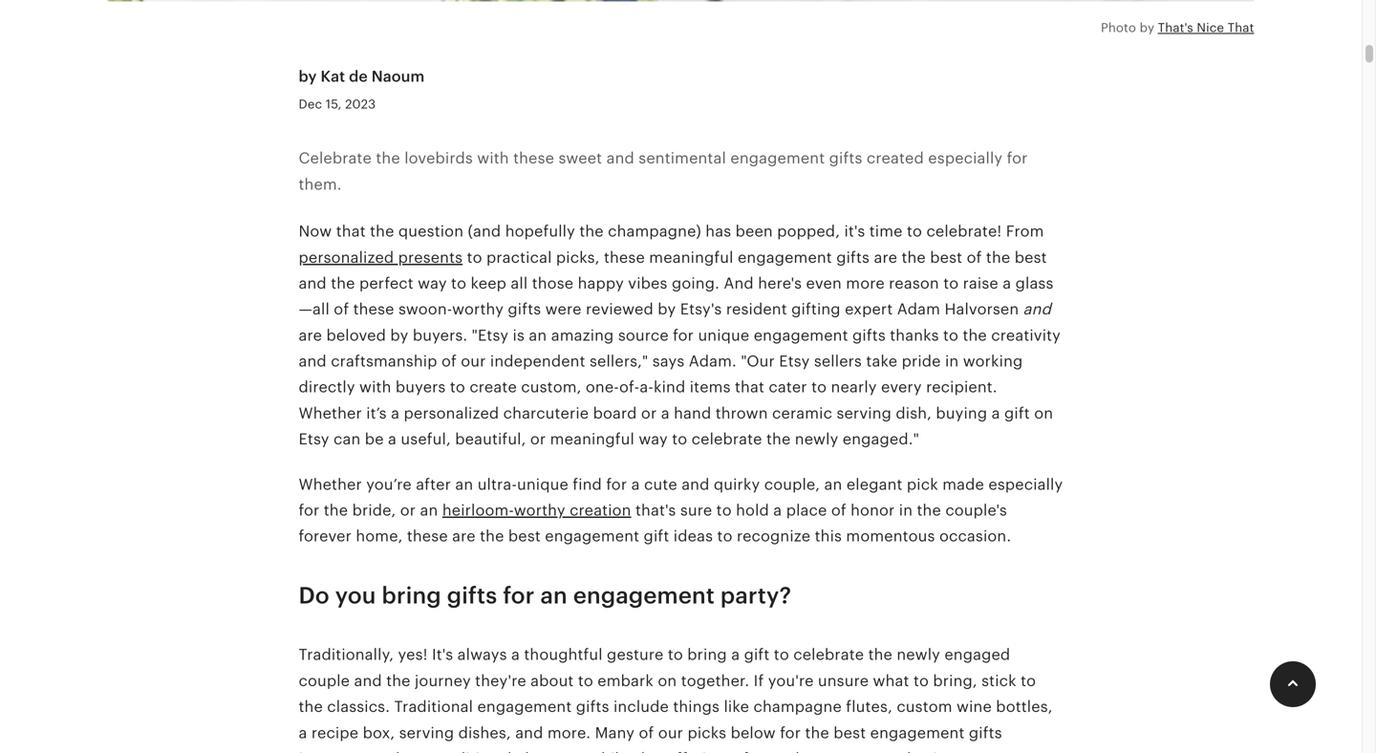 Task type: describe. For each thing, give the bounding box(es) containing it.
gifts inside and are beloved by buyers. "etsy is an amazing source for unique engagement gifts thanks to the creativity and craftsmanship of our independent sellers," says adam. "our etsy sellers take pride in working directly with buyers to create custom, one-of-a-kind items that cater to nearly every recipient. whether it's a personalized charcuterie board or a hand thrown ceramic serving dish, buying a gift on etsy can be a useful, beautiful, or meaningful way to celebrate the newly engaged."
[[853, 327, 886, 344]]

directly
[[299, 379, 355, 396]]

the down heirloom-
[[480, 528, 504, 545]]

raise
[[963, 275, 999, 292]]

gesture
[[607, 646, 664, 664]]

source
[[618, 327, 669, 344]]

heirloom-worthy creation
[[443, 502, 632, 519]]

even
[[806, 275, 842, 292]]

to right 'ideas'
[[718, 528, 733, 545]]

buyers.
[[413, 327, 468, 344]]

adam
[[898, 301, 941, 318]]

champagne)
[[608, 223, 702, 240]]

etsy's
[[680, 301, 722, 318]]

useful,
[[401, 431, 451, 448]]

working
[[963, 353, 1023, 370]]

of-
[[619, 379, 640, 396]]

or inside whether you're after an ultra-unique find for a cute and quirky couple, an elegant pick made especially for the bride, or an
[[400, 502, 416, 519]]

be
[[365, 431, 384, 448]]

question
[[399, 223, 464, 240]]

quirky
[[714, 476, 760, 493]]

items
[[690, 379, 731, 396]]

vibes
[[628, 275, 668, 292]]

it's
[[432, 646, 453, 664]]

by right photo
[[1140, 21, 1155, 35]]

hopefully
[[505, 223, 575, 240]]

in inside and are beloved by buyers. "etsy is an amazing source for unique engagement gifts thanks to the creativity and craftsmanship of our independent sellers," says adam. "our etsy sellers take pride in working directly with buyers to create custom, one-of-a-kind items that cater to nearly every recipient. whether it's a personalized charcuterie board or a hand thrown ceramic serving dish, buying a gift on etsy can be a useful, beautiful, or meaningful way to celebrate the newly engaged."
[[946, 353, 959, 370]]

you're
[[366, 476, 412, 493]]

best inside that's sure to hold a place of honor in the couple's forever home, these are the best engagement gift ideas to recognize this momentous occasion.
[[509, 528, 541, 545]]

can
[[334, 431, 361, 448]]

the down halvorsen
[[963, 327, 987, 344]]

of up raise
[[967, 249, 982, 266]]

journey
[[415, 672, 471, 690]]

and up classics.
[[354, 672, 382, 690]]

to left keep
[[451, 275, 467, 292]]

of right the —all
[[334, 301, 349, 318]]

and right fun
[[772, 750, 800, 753]]

engagement inside and are beloved by buyers. "etsy is an amazing source for unique engagement gifts thanks to the creativity and craftsmanship of our independent sellers," says adam. "our etsy sellers take pride in working directly with buyers to create custom, one-of-a-kind items that cater to nearly every recipient. whether it's a personalized charcuterie board or a hand thrown ceramic serving dish, buying a gift on etsy can be a useful, beautiful, or meaningful way to celebrate the newly engaged."
[[754, 327, 849, 344]]

are inside and are beloved by buyers. "etsy is an amazing source for unique engagement gifts thanks to the creativity and craftsmanship of our independent sellers," says adam. "our etsy sellers take pride in working directly with buyers to create custom, one-of-a-kind items that cater to nearly every recipient. whether it's a personalized charcuterie board or a hand thrown ceramic serving dish, buying a gift on etsy can be a useful, beautiful, or meaningful way to celebrate the newly engaged."
[[299, 327, 322, 344]]

and inside whether you're after an ultra-unique find for a cute and quirky couple, an elegant pick made especially for the bride, or an
[[682, 476, 710, 493]]

thrown
[[716, 405, 768, 422]]

unique inside and are beloved by buyers. "etsy is an amazing source for unique engagement gifts thanks to the creativity and craftsmanship of our independent sellers," says adam. "our etsy sellers take pride in working directly with buyers to create custom, one-of-a-kind items that cater to nearly every recipient. whether it's a personalized charcuterie board or a hand thrown ceramic serving dish, buying a gift on etsy can be a useful, beautiful, or meaningful way to celebrate the newly engaged."
[[698, 327, 750, 344]]

personalized inside and are beloved by buyers. "etsy is an amazing source for unique engagement gifts thanks to the creativity and craftsmanship of our independent sellers," says adam. "our etsy sellers take pride in working directly with buyers to create custom, one-of-a-kind items that cater to nearly every recipient. whether it's a personalized charcuterie board or a hand thrown ceramic serving dish, buying a gift on etsy can be a useful, beautiful, or meaningful way to celebrate the newly engaged."
[[404, 405, 499, 422]]

dec
[[299, 97, 322, 111]]

take
[[867, 353, 898, 370]]

presents
[[398, 249, 463, 266]]

gift inside 'traditionally, yes! it's always a thoughtful gesture to bring a gift to celebrate the newly engaged couple and the journey they're about to embark on together. if you're unsure what to bring, stick to the classics. traditional engagement gifts include things like champagne flutes, custom wine bottles, a recipe box, serving dishes, and more. many of our picks below for the best engagement gifts incorporate these traditional elements while also offering a fun and more personal spin.'
[[744, 646, 770, 664]]

"our
[[741, 353, 775, 370]]

best down "celebrate!"
[[930, 249, 963, 266]]

to right about
[[578, 672, 594, 690]]

created
[[867, 150, 924, 167]]

ceramic
[[773, 405, 833, 422]]

the down ceramic
[[767, 431, 791, 448]]

these up vibes
[[604, 249, 645, 266]]

especially inside celebrate the lovebirds with these sweet and sentimental engagement gifts created especially for them.
[[929, 150, 1003, 167]]

engagement inside to practical picks, these meaningful engagement gifts are the best of the best and the perfect way to keep all those happy vibes going. and here's even more reason to raise a glass —all of these swoon-worthy gifts were reviewed by etsy's resident gifting expert adam halvorsen
[[738, 249, 833, 266]]

meaningful inside and are beloved by buyers. "etsy is an amazing source for unique engagement gifts thanks to the creativity and craftsmanship of our independent sellers," says adam. "our etsy sellers take pride in working directly with buyers to create custom, one-of-a-kind items that cater to nearly every recipient. whether it's a personalized charcuterie board or a hand thrown ceramic serving dish, buying a gift on etsy can be a useful, beautiful, or meaningful way to celebrate the newly engaged."
[[550, 431, 635, 448]]

a up they're
[[511, 646, 520, 664]]

an up the place on the bottom
[[825, 476, 843, 493]]

these inside celebrate the lovebirds with these sweet and sentimental engagement gifts created especially for them.
[[513, 150, 555, 167]]

that's
[[636, 502, 676, 519]]

gift inside that's sure to hold a place of honor in the couple's forever home, these are the best engagement gift ideas to recognize this momentous occasion.
[[644, 528, 670, 545]]

celebrate the lovebirds with these sweet and sentimental engagement gifts created especially for them.
[[299, 150, 1028, 193]]

these inside that's sure to hold a place of honor in the couple's forever home, these are the best engagement gift ideas to recognize this momentous occasion.
[[407, 528, 448, 545]]

board
[[593, 405, 637, 422]]

pride
[[902, 353, 941, 370]]

to right "gesture"
[[668, 646, 683, 664]]

an inside and are beloved by buyers. "etsy is an amazing source for unique engagement gifts thanks to the creativity and craftsmanship of our independent sellers," says adam. "our etsy sellers take pride in working directly with buyers to create custom, one-of-a-kind items that cater to nearly every recipient. whether it's a personalized charcuterie board or a hand thrown ceramic serving dish, buying a gift on etsy can be a useful, beautiful, or meaningful way to celebrate the newly engaged."
[[529, 327, 547, 344]]

a down kind
[[661, 405, 670, 422]]

champagne
[[754, 698, 842, 716]]

to up ceramic
[[812, 379, 827, 396]]

more inside to practical picks, these meaningful engagement gifts are the best of the best and the perfect way to keep all those happy vibes going. and here's even more reason to raise a glass —all of these swoon-worthy gifts were reviewed by etsy's resident gifting expert adam halvorsen
[[846, 275, 885, 292]]

the down couple
[[299, 698, 323, 716]]

newly inside and are beloved by buyers. "etsy is an amazing source for unique engagement gifts thanks to the creativity and craftsmanship of our independent sellers," says adam. "our etsy sellers take pride in working directly with buyers to create custom, one-of-a-kind items that cater to nearly every recipient. whether it's a personalized charcuterie board or a hand thrown ceramic serving dish, buying a gift on etsy can be a useful, beautiful, or meaningful way to celebrate the newly engaged."
[[795, 431, 839, 448]]

place
[[787, 502, 827, 519]]

these inside 'traditionally, yes! it's always a thoughtful gesture to bring a gift to celebrate the newly engaged couple and the journey they're about to embark on together. if you're unsure what to bring, stick to the classics. traditional engagement gifts include things like champagne flutes, custom wine bottles, a recipe box, serving dishes, and more. many of our picks below for the best engagement gifts incorporate these traditional elements while also offering a fun and more personal spin.'
[[390, 750, 431, 753]]

to right thanks
[[944, 327, 959, 344]]

for up always
[[503, 583, 535, 609]]

an up thoughtful
[[541, 583, 568, 609]]

for up forever
[[299, 502, 320, 519]]

to down hand
[[672, 431, 688, 448]]

especially inside whether you're after an ultra-unique find for a cute and quirky couple, an elegant pick made especially for the bride, or an
[[989, 476, 1063, 493]]

by inside to practical picks, these meaningful engagement gifts are the best of the best and the perfect way to keep all those happy vibes going. and here's even more reason to raise a glass —all of these swoon-worthy gifts were reviewed by etsy's resident gifting expert adam halvorsen
[[658, 301, 676, 318]]

craftsmanship
[[331, 353, 437, 370]]

a left "recipe"
[[299, 724, 307, 742]]

together.
[[681, 672, 750, 690]]

about
[[531, 672, 574, 690]]

our inside and are beloved by buyers. "etsy is an amazing source for unique engagement gifts thanks to the creativity and craftsmanship of our independent sellers," says adam. "our etsy sellers take pride in working directly with buyers to create custom, one-of-a-kind items that cater to nearly every recipient. whether it's a personalized charcuterie board or a hand thrown ceramic serving dish, buying a gift on etsy can be a useful, beautiful, or meaningful way to celebrate the newly engaged."
[[461, 353, 486, 370]]

best up "glass"
[[1015, 249, 1048, 266]]

what
[[873, 672, 910, 690]]

fun
[[743, 750, 768, 753]]

also
[[633, 750, 663, 753]]

celebrate inside 'traditionally, yes! it's always a thoughtful gesture to bring a gift to celebrate the newly engaged couple and the journey they're about to embark on together. if you're unsure what to bring, stick to the classics. traditional engagement gifts include things like champagne flutes, custom wine bottles, a recipe box, serving dishes, and more. many of our picks below for the best engagement gifts incorporate these traditional elements while also offering a fun and more personal spin.'
[[794, 646, 864, 664]]

going.
[[672, 275, 720, 292]]

occasion.
[[940, 528, 1012, 545]]

for right find
[[606, 476, 627, 493]]

and up directly
[[299, 353, 327, 370]]

an down after
[[420, 502, 438, 519]]

popped,
[[777, 223, 840, 240]]

create
[[470, 379, 517, 396]]

couple,
[[765, 476, 820, 493]]

traditionally, yes! it's always a thoughtful gesture to bring a gift to celebrate the newly engaged couple and the journey they're about to embark on together. if you're unsure what to bring, stick to the classics. traditional engagement gifts include things like champagne flutes, custom wine bottles, a recipe box, serving dishes, and more. many of our picks below for the best engagement gifts incorporate these traditional elements while also offering a fun and more personal spin.
[[299, 646, 1053, 753]]

the up picks,
[[580, 223, 604, 240]]

recognize
[[737, 528, 811, 545]]

spin.
[[916, 750, 952, 753]]

reviewed
[[586, 301, 654, 318]]

the inside celebrate the lovebirds with these sweet and sentimental engagement gifts created especially for them.
[[376, 150, 400, 167]]

to practical picks, these meaningful engagement gifts are the best of the best and the perfect way to keep all those happy vibes going. and here's even more reason to raise a glass —all of these swoon-worthy gifts were reviewed by etsy's resident gifting expert adam halvorsen
[[299, 249, 1054, 318]]

glass
[[1016, 275, 1054, 292]]

the inside whether you're after an ultra-unique find for a cute and quirky couple, an elegant pick made especially for the bride, or an
[[324, 502, 348, 519]]

expert
[[845, 301, 893, 318]]

to left create
[[450, 379, 466, 396]]

heirloom-
[[443, 502, 514, 519]]

by kat de naoum
[[299, 68, 425, 85]]

are inside that's sure to hold a place of honor in the couple's forever home, these are the best engagement gift ideas to recognize this momentous occasion.
[[452, 528, 476, 545]]

has
[[706, 223, 732, 240]]

and
[[724, 275, 754, 292]]

a inside that's sure to hold a place of honor in the couple's forever home, these are the best engagement gift ideas to recognize this momentous occasion.
[[774, 502, 782, 519]]

and inside to practical picks, these meaningful engagement gifts are the best of the best and the perfect way to keep all those happy vibes going. and here's even more reason to raise a glass —all of these swoon-worthy gifts were reviewed by etsy's resident gifting expert adam halvorsen
[[299, 275, 327, 292]]

engagement up "gesture"
[[573, 583, 715, 609]]

independent
[[490, 353, 586, 370]]

to up "custom"
[[914, 672, 929, 690]]

(and
[[468, 223, 501, 240]]

on inside and are beloved by buyers. "etsy is an amazing source for unique engagement gifts thanks to the creativity and craftsmanship of our independent sellers," says adam. "our etsy sellers take pride in working directly with buyers to create custom, one-of-a-kind items that cater to nearly every recipient. whether it's a personalized charcuterie board or a hand thrown ceramic serving dish, buying a gift on etsy can be a useful, beautiful, or meaningful way to celebrate the newly engaged."
[[1035, 405, 1054, 422]]

and are beloved by buyers. "etsy is an amazing source for unique engagement gifts thanks to the creativity and craftsmanship of our independent sellers," says adam. "our etsy sellers take pride in working directly with buyers to create custom, one-of-a-kind items that cater to nearly every recipient. whether it's a personalized charcuterie board or a hand thrown ceramic serving dish, buying a gift on etsy can be a useful, beautiful, or meaningful way to celebrate the newly engaged."
[[299, 301, 1061, 448]]

many
[[595, 724, 635, 742]]

to up bottles,
[[1021, 672, 1037, 690]]

to up you're
[[774, 646, 790, 664]]

gifts up many
[[576, 698, 610, 716]]

0 vertical spatial bring
[[382, 583, 441, 609]]

0 horizontal spatial etsy
[[299, 431, 329, 448]]

the up personalized presents link
[[370, 223, 394, 240]]

beloved
[[326, 327, 386, 344]]

that inside now that the question (and hopefully the champagne) has been popped, it's time to celebrate! from personalized presents
[[336, 223, 366, 240]]

nice
[[1197, 21, 1225, 35]]

the down pick
[[917, 502, 942, 519]]

engaged."
[[843, 431, 920, 448]]

are inside to practical picks, these meaningful engagement gifts are the best of the best and the perfect way to keep all those happy vibes going. and here's even more reason to raise a glass —all of these swoon-worthy gifts were reviewed by etsy's resident gifting expert adam halvorsen
[[874, 249, 898, 266]]

to right sure
[[717, 502, 732, 519]]

the up what
[[869, 646, 893, 664]]

to inside now that the question (and hopefully the champagne) has been popped, it's time to celebrate! from personalized presents
[[907, 223, 923, 240]]

0 vertical spatial or
[[641, 405, 657, 422]]

halvorsen
[[945, 301, 1019, 318]]

sweet
[[559, 150, 603, 167]]

charcuterie
[[504, 405, 589, 422]]

gifts down wine
[[969, 724, 1003, 742]]

on inside 'traditionally, yes! it's always a thoughtful gesture to bring a gift to celebrate the newly engaged couple and the journey they're about to embark on together. if you're unsure what to bring, stick to the classics. traditional engagement gifts include things like champagne flutes, custom wine bottles, a recipe box, serving dishes, and more. many of our picks below for the best engagement gifts incorporate these traditional elements while also offering a fun and more personal spin.'
[[658, 672, 677, 690]]

custom,
[[521, 379, 582, 396]]

incorporate
[[299, 750, 386, 753]]

de
[[349, 68, 368, 85]]

here's
[[758, 275, 802, 292]]

2023
[[345, 97, 376, 111]]

thoughtful
[[524, 646, 603, 664]]

gifts inside celebrate the lovebirds with these sweet and sentimental engagement gifts created especially for them.
[[830, 150, 863, 167]]



Task type: vqa. For each thing, say whether or not it's contained in the screenshot.
Duck in the top of the page
no



Task type: locate. For each thing, give the bounding box(es) containing it.
personalized up useful,
[[404, 405, 499, 422]]

if
[[754, 672, 764, 690]]

newly inside 'traditionally, yes! it's always a thoughtful gesture to bring a gift to celebrate the newly engaged couple and the journey they're about to embark on together. if you're unsure what to bring, stick to the classics. traditional engagement gifts include things like champagne flutes, custom wine bottles, a recipe box, serving dishes, and more. many of our picks below for the best engagement gifts incorporate these traditional elements while also offering a fun and more personal spin.'
[[897, 646, 941, 664]]

0 vertical spatial with
[[477, 150, 509, 167]]

the down the yes! at the left of page
[[386, 672, 411, 690]]

are
[[874, 249, 898, 266], [299, 327, 322, 344], [452, 528, 476, 545]]

creativity
[[992, 327, 1061, 344]]

worthy down keep
[[452, 301, 504, 318]]

1 horizontal spatial celebrate
[[794, 646, 864, 664]]

1 horizontal spatial unique
[[698, 327, 750, 344]]

bring,
[[933, 672, 978, 690]]

2 horizontal spatial are
[[874, 249, 898, 266]]

2 vertical spatial are
[[452, 528, 476, 545]]

serving inside and are beloved by buyers. "etsy is an amazing source for unique engagement gifts thanks to the creativity and craftsmanship of our independent sellers," says adam. "our etsy sellers take pride in working directly with buyers to create custom, one-of-a-kind items that cater to nearly every recipient. whether it's a personalized charcuterie board or a hand thrown ceramic serving dish, buying a gift on etsy can be a useful, beautiful, or meaningful way to celebrate the newly engaged."
[[837, 405, 892, 422]]

every
[[881, 379, 922, 396]]

the
[[376, 150, 400, 167], [370, 223, 394, 240], [580, 223, 604, 240], [902, 249, 926, 266], [987, 249, 1011, 266], [331, 275, 355, 292], [963, 327, 987, 344], [767, 431, 791, 448], [324, 502, 348, 519], [917, 502, 942, 519], [480, 528, 504, 545], [869, 646, 893, 664], [386, 672, 411, 690], [299, 698, 323, 716], [805, 724, 830, 742]]

engagement up here's
[[738, 249, 833, 266]]

on up include
[[658, 672, 677, 690]]

1 horizontal spatial way
[[639, 431, 668, 448]]

meaningful down board
[[550, 431, 635, 448]]

0 vertical spatial serving
[[837, 405, 892, 422]]

celebrate inside and are beloved by buyers. "etsy is an amazing source for unique engagement gifts thanks to the creativity and craftsmanship of our independent sellers," says adam. "our etsy sellers take pride in working directly with buyers to create custom, one-of-a-kind items that cater to nearly every recipient. whether it's a personalized charcuterie board or a hand thrown ceramic serving dish, buying a gift on etsy can be a useful, beautiful, or meaningful way to celebrate the newly engaged."
[[692, 431, 763, 448]]

an right is
[[529, 327, 547, 344]]

1 horizontal spatial serving
[[837, 405, 892, 422]]

a right it's
[[391, 405, 400, 422]]

you
[[335, 583, 376, 609]]

1 vertical spatial celebrate
[[794, 646, 864, 664]]

our up also
[[659, 724, 684, 742]]

serving
[[837, 405, 892, 422], [399, 724, 454, 742]]

unique up "adam."
[[698, 327, 750, 344]]

of up this
[[832, 502, 847, 519]]

engagement down they're
[[478, 698, 572, 716]]

a left cute
[[632, 476, 640, 493]]

the up reason
[[902, 249, 926, 266]]

flutes,
[[846, 698, 893, 716]]

way inside and are beloved by buyers. "etsy is an amazing source for unique engagement gifts thanks to the creativity and craftsmanship of our independent sellers," says adam. "our etsy sellers take pride in working directly with buyers to create custom, one-of-a-kind items that cater to nearly every recipient. whether it's a personalized charcuterie board or a hand thrown ceramic serving dish, buying a gift on etsy can be a useful, beautiful, or meaningful way to celebrate the newly engaged."
[[639, 431, 668, 448]]

the up raise
[[987, 249, 1011, 266]]

0 vertical spatial celebrate
[[692, 431, 763, 448]]

0 vertical spatial etsy
[[779, 353, 810, 370]]

these left sweet at top left
[[513, 150, 555, 167]]

honor
[[851, 502, 895, 519]]

kind
[[654, 379, 686, 396]]

or down charcuterie
[[530, 431, 546, 448]]

especially up couple's
[[989, 476, 1063, 493]]

celebrate
[[299, 150, 372, 167]]

in up recipient.
[[946, 353, 959, 370]]

offering
[[667, 750, 726, 753]]

1 horizontal spatial bring
[[688, 646, 727, 664]]

1 horizontal spatial our
[[659, 724, 684, 742]]

0 horizontal spatial bring
[[382, 583, 441, 609]]

a right raise
[[1003, 275, 1012, 292]]

0 vertical spatial are
[[874, 249, 898, 266]]

personalized presents link
[[299, 249, 463, 266]]

home,
[[356, 528, 403, 545]]

unsure
[[818, 672, 869, 690]]

a right buying
[[992, 405, 1001, 422]]

kat
[[321, 68, 345, 85]]

that
[[336, 223, 366, 240], [735, 379, 765, 396]]

2 horizontal spatial gift
[[1005, 405, 1030, 422]]

engagement inside that's sure to hold a place of honor in the couple's forever home, these are the best engagement gift ideas to recognize this momentous occasion.
[[545, 528, 640, 545]]

1 vertical spatial are
[[299, 327, 322, 344]]

traditionally,
[[299, 646, 394, 664]]

a up together.
[[732, 646, 740, 664]]

that right now
[[336, 223, 366, 240]]

1 horizontal spatial newly
[[897, 646, 941, 664]]

1 vertical spatial meaningful
[[550, 431, 635, 448]]

1 horizontal spatial personalized
[[404, 405, 499, 422]]

by left kat in the top left of the page
[[299, 68, 317, 85]]

beautiful,
[[455, 431, 526, 448]]

whether down directly
[[299, 405, 362, 422]]

it's
[[845, 223, 866, 240]]

that inside and are beloved by buyers. "etsy is an amazing source for unique engagement gifts thanks to the creativity and craftsmanship of our independent sellers," says adam. "our etsy sellers take pride in working directly with buyers to create custom, one-of-a-kind items that cater to nearly every recipient. whether it's a personalized charcuterie board or a hand thrown ceramic serving dish, buying a gift on etsy can be a useful, beautiful, or meaningful way to celebrate the newly engaged."
[[735, 379, 765, 396]]

0 vertical spatial whether
[[299, 405, 362, 422]]

1 vertical spatial personalized
[[404, 405, 499, 422]]

worthy
[[452, 301, 504, 318], [514, 502, 566, 519]]

gifts down all
[[508, 301, 541, 318]]

0 horizontal spatial that
[[336, 223, 366, 240]]

and up the —all
[[299, 275, 327, 292]]

1 vertical spatial way
[[639, 431, 668, 448]]

0 horizontal spatial more
[[804, 750, 843, 753]]

gift down that's
[[644, 528, 670, 545]]

an up heirloom-
[[455, 476, 474, 493]]

party?
[[721, 583, 792, 609]]

by inside and are beloved by buyers. "etsy is an amazing source for unique engagement gifts thanks to the creativity and craftsmanship of our independent sellers," says adam. "our etsy sellers take pride in working directly with buyers to create custom, one-of-a-kind items that cater to nearly every recipient. whether it's a personalized charcuterie board or a hand thrown ceramic serving dish, buying a gift on etsy can be a useful, beautiful, or meaningful way to celebrate the newly engaged."
[[390, 327, 409, 344]]

whether inside whether you're after an ultra-unique find for a cute and quirky couple, an elegant pick made especially for the bride, or an
[[299, 476, 362, 493]]

engagement up the spin.
[[871, 724, 965, 742]]

with right lovebirds
[[477, 150, 509, 167]]

1 horizontal spatial worthy
[[514, 502, 566, 519]]

—all
[[299, 301, 330, 318]]

include
[[614, 698, 669, 716]]

best
[[930, 249, 963, 266], [1015, 249, 1048, 266], [509, 528, 541, 545], [834, 724, 866, 742]]

1 whether from the top
[[299, 405, 362, 422]]

says
[[653, 353, 685, 370]]

sure
[[681, 502, 713, 519]]

especially right created in the right of the page
[[929, 150, 1003, 167]]

engagement
[[731, 150, 825, 167], [738, 249, 833, 266], [754, 327, 849, 344], [545, 528, 640, 545], [573, 583, 715, 609], [478, 698, 572, 716], [871, 724, 965, 742]]

box,
[[363, 724, 395, 742]]

dec 15, 2023
[[299, 97, 376, 111]]

in up momentous
[[899, 502, 913, 519]]

and right sweet at top left
[[607, 150, 635, 167]]

bring inside 'traditionally, yes! it's always a thoughtful gesture to bring a gift to celebrate the newly engaged couple and the journey they're about to embark on together. if you're unsure what to bring, stick to the classics. traditional engagement gifts include things like champagne flutes, custom wine bottles, a recipe box, serving dishes, and more. many of our picks below for the best engagement gifts incorporate these traditional elements while also offering a fun and more personal spin.'
[[688, 646, 727, 664]]

1 horizontal spatial gift
[[744, 646, 770, 664]]

1 vertical spatial with
[[360, 379, 391, 396]]

traditional
[[394, 698, 473, 716]]

for up from
[[1007, 150, 1028, 167]]

gifts left created in the right of the page
[[830, 150, 863, 167]]

always
[[458, 646, 507, 664]]

this
[[815, 528, 842, 545]]

0 vertical spatial more
[[846, 275, 885, 292]]

forever
[[299, 528, 352, 545]]

keep
[[471, 275, 507, 292]]

2 vertical spatial gift
[[744, 646, 770, 664]]

1 vertical spatial on
[[658, 672, 677, 690]]

traditional
[[436, 750, 512, 753]]

0 horizontal spatial serving
[[399, 724, 454, 742]]

1 vertical spatial our
[[659, 724, 684, 742]]

0 horizontal spatial on
[[658, 672, 677, 690]]

1 horizontal spatial on
[[1035, 405, 1054, 422]]

to
[[907, 223, 923, 240], [467, 249, 482, 266], [451, 275, 467, 292], [944, 275, 959, 292], [944, 327, 959, 344], [450, 379, 466, 396], [812, 379, 827, 396], [672, 431, 688, 448], [717, 502, 732, 519], [718, 528, 733, 545], [668, 646, 683, 664], [774, 646, 790, 664], [578, 672, 594, 690], [914, 672, 929, 690], [1021, 672, 1037, 690]]

gifts
[[830, 150, 863, 167], [837, 249, 870, 266], [508, 301, 541, 318], [853, 327, 886, 344], [447, 583, 497, 609], [576, 698, 610, 716], [969, 724, 1003, 742]]

1 horizontal spatial in
[[946, 353, 959, 370]]

a inside whether you're after an ultra-unique find for a cute and quirky couple, an elegant pick made especially for the bride, or an
[[632, 476, 640, 493]]

made
[[943, 476, 985, 493]]

lovebirds
[[405, 150, 473, 167]]

1 vertical spatial newly
[[897, 646, 941, 664]]

gifts down expert
[[853, 327, 886, 344]]

bring
[[382, 583, 441, 609], [688, 646, 727, 664]]

gifts down it's
[[837, 249, 870, 266]]

a inside to practical picks, these meaningful engagement gifts are the best of the best and the perfect way to keep all those happy vibes going. and here's even more reason to raise a glass —all of these swoon-worthy gifts were reviewed by etsy's resident gifting expert adam halvorsen
[[1003, 275, 1012, 292]]

serving inside 'traditionally, yes! it's always a thoughtful gesture to bring a gift to celebrate the newly engaged couple and the journey they're about to embark on together. if you're unsure what to bring, stick to the classics. traditional engagement gifts include things like champagne flutes, custom wine bottles, a recipe box, serving dishes, and more. many of our picks below for the best engagement gifts incorporate these traditional elements while also offering a fun and more personal spin.'
[[399, 724, 454, 742]]

and inside celebrate the lovebirds with these sweet and sentimental engagement gifts created especially for them.
[[607, 150, 635, 167]]

the down champagne
[[805, 724, 830, 742]]

way
[[418, 275, 447, 292], [639, 431, 668, 448]]

0 vertical spatial way
[[418, 275, 447, 292]]

0 vertical spatial worthy
[[452, 301, 504, 318]]

by down vibes
[[658, 301, 676, 318]]

picks,
[[556, 249, 600, 266]]

picks
[[688, 724, 727, 742]]

best inside 'traditionally, yes! it's always a thoughtful gesture to bring a gift to celebrate the newly engaged couple and the journey they're about to embark on together. if you're unsure what to bring, stick to the classics. traditional engagement gifts include things like champagne flutes, custom wine bottles, a recipe box, serving dishes, and more. many of our picks below for the best engagement gifts incorporate these traditional elements while also offering a fun and more personal spin.'
[[834, 724, 866, 742]]

a right be at the bottom
[[388, 431, 397, 448]]

1 vertical spatial especially
[[989, 476, 1063, 493]]

with up it's
[[360, 379, 391, 396]]

and up elements
[[515, 724, 544, 742]]

wine
[[957, 698, 992, 716]]

adam.
[[689, 353, 737, 370]]

on down creativity
[[1035, 405, 1054, 422]]

in inside that's sure to hold a place of honor in the couple's forever home, these are the best engagement gift ideas to recognize this momentous occasion.
[[899, 502, 913, 519]]

0 horizontal spatial with
[[360, 379, 391, 396]]

nearly
[[831, 379, 877, 396]]

been
[[736, 223, 773, 240]]

0 vertical spatial in
[[946, 353, 959, 370]]

0 vertical spatial that
[[336, 223, 366, 240]]

0 horizontal spatial unique
[[517, 476, 569, 493]]

of inside and are beloved by buyers. "etsy is an amazing source for unique engagement gifts thanks to the creativity and craftsmanship of our independent sellers," says adam. "our etsy sellers take pride in working directly with buyers to create custom, one-of-a-kind items that cater to nearly every recipient. whether it's a personalized charcuterie board or a hand thrown ceramic serving dish, buying a gift on etsy can be a useful, beautiful, or meaningful way to celebrate the newly engaged."
[[442, 353, 457, 370]]

celebrate down thrown
[[692, 431, 763, 448]]

a left fun
[[730, 750, 739, 753]]

0 vertical spatial our
[[461, 353, 486, 370]]

from
[[1006, 223, 1045, 240]]

0 horizontal spatial celebrate
[[692, 431, 763, 448]]

best down heirloom-worthy creation
[[509, 528, 541, 545]]

especially
[[929, 150, 1003, 167], [989, 476, 1063, 493]]

these down perfect
[[353, 301, 394, 318]]

1 horizontal spatial that
[[735, 379, 765, 396]]

the left perfect
[[331, 275, 355, 292]]

to right time
[[907, 223, 923, 240]]

thanks
[[890, 327, 939, 344]]

1 vertical spatial bring
[[688, 646, 727, 664]]

1 vertical spatial worthy
[[514, 502, 566, 519]]

best down the flutes,
[[834, 724, 866, 742]]

do you bring gifts for an engagement party?
[[299, 583, 792, 609]]

for inside celebrate the lovebirds with these sweet and sentimental engagement gifts created especially for them.
[[1007, 150, 1028, 167]]

1 vertical spatial or
[[530, 431, 546, 448]]

1 vertical spatial in
[[899, 502, 913, 519]]

of inside that's sure to hold a place of honor in the couple's forever home, these are the best engagement gift ideas to recognize this momentous occasion.
[[832, 502, 847, 519]]

etsy left can
[[299, 431, 329, 448]]

on
[[1035, 405, 1054, 422], [658, 672, 677, 690]]

worthy inside to practical picks, these meaningful engagement gifts are the best of the best and the perfect way to keep all those happy vibes going. and here's even more reason to raise a glass —all of these swoon-worthy gifts were reviewed by etsy's resident gifting expert adam halvorsen
[[452, 301, 504, 318]]

1 horizontal spatial are
[[452, 528, 476, 545]]

or down you're
[[400, 502, 416, 519]]

the up forever
[[324, 502, 348, 519]]

1 horizontal spatial meaningful
[[649, 249, 734, 266]]

0 horizontal spatial in
[[899, 502, 913, 519]]

with inside celebrate the lovebirds with these sweet and sentimental engagement gifts created especially for them.
[[477, 150, 509, 167]]

meaningful up going.
[[649, 249, 734, 266]]

a
[[1003, 275, 1012, 292], [391, 405, 400, 422], [661, 405, 670, 422], [992, 405, 1001, 422], [388, 431, 397, 448], [632, 476, 640, 493], [774, 502, 782, 519], [511, 646, 520, 664], [732, 646, 740, 664], [299, 724, 307, 742], [730, 750, 739, 753]]

to down (and
[[467, 249, 482, 266]]

now that the question (and hopefully the champagne) has been popped, it's time to celebrate! from personalized presents
[[299, 223, 1045, 266]]

whether down can
[[299, 476, 362, 493]]

way down presents
[[418, 275, 447, 292]]

of inside 'traditionally, yes! it's always a thoughtful gesture to bring a gift to celebrate the newly engaged couple and the journey they're about to embark on together. if you're unsure what to bring, stick to the classics. traditional engagement gifts include things like champagne flutes, custom wine bottles, a recipe box, serving dishes, and more. many of our picks below for the best engagement gifts incorporate these traditional elements while also offering a fun and more personal spin.'
[[639, 724, 654, 742]]

1 vertical spatial more
[[804, 750, 843, 753]]

our inside 'traditionally, yes! it's always a thoughtful gesture to bring a gift to celebrate the newly engaged couple and the journey they're about to embark on together. if you're unsure what to bring, stick to the classics. traditional engagement gifts include things like champagne flutes, custom wine bottles, a recipe box, serving dishes, and more. many of our picks below for the best engagement gifts incorporate these traditional elements while also offering a fun and more personal spin.'
[[659, 724, 684, 742]]

do
[[299, 583, 330, 609]]

serving down traditional
[[399, 724, 454, 742]]

personalized inside now that the question (and hopefully the champagne) has been popped, it's time to celebrate! from personalized presents
[[299, 249, 394, 266]]

newly up what
[[897, 646, 941, 664]]

engagement inside celebrate the lovebirds with these sweet and sentimental engagement gifts created especially for them.
[[731, 150, 825, 167]]

photo
[[1101, 21, 1137, 35]]

all
[[511, 275, 528, 292]]

1 vertical spatial serving
[[399, 724, 454, 742]]

whether inside and are beloved by buyers. "etsy is an amazing source for unique engagement gifts thanks to the creativity and craftsmanship of our independent sellers," says adam. "our etsy sellers take pride in working directly with buyers to create custom, one-of-a-kind items that cater to nearly every recipient. whether it's a personalized charcuterie board or a hand thrown ceramic serving dish, buying a gift on etsy can be a useful, beautiful, or meaningful way to celebrate the newly engaged."
[[299, 405, 362, 422]]

1 horizontal spatial or
[[530, 431, 546, 448]]

that's sure to hold a place of honor in the couple's forever home, these are the best engagement gift ideas to recognize this momentous occasion.
[[299, 502, 1012, 545]]

2 vertical spatial or
[[400, 502, 416, 519]]

more inside 'traditionally, yes! it's always a thoughtful gesture to bring a gift to celebrate the newly engaged couple and the journey they're about to embark on together. if you're unsure what to bring, stick to the classics. traditional engagement gifts include things like champagne flutes, custom wine bottles, a recipe box, serving dishes, and more. many of our picks below for the best engagement gifts incorporate these traditional elements while also offering a fun and more personal spin.'
[[804, 750, 843, 753]]

celebrate!
[[927, 223, 1002, 240]]

0 vertical spatial newly
[[795, 431, 839, 448]]

heirloom-worthy creation link
[[443, 502, 632, 519]]

pick
[[907, 476, 939, 493]]

and down "glass"
[[1024, 301, 1052, 318]]

and
[[607, 150, 635, 167], [299, 275, 327, 292], [1024, 301, 1052, 318], [299, 353, 327, 370], [682, 476, 710, 493], [354, 672, 382, 690], [515, 724, 544, 742], [772, 750, 800, 753]]

by up 'craftsmanship'
[[390, 327, 409, 344]]

meaningful inside to practical picks, these meaningful engagement gifts are the best of the best and the perfect way to keep all those happy vibes going. and here's even more reason to raise a glass —all of these swoon-worthy gifts were reviewed by etsy's resident gifting expert adam halvorsen
[[649, 249, 734, 266]]

1 horizontal spatial with
[[477, 150, 509, 167]]

ultra-
[[478, 476, 517, 493]]

couple's
[[946, 502, 1008, 519]]

for inside and are beloved by buyers. "etsy is an amazing source for unique engagement gifts thanks to the creativity and craftsmanship of our independent sellers," says adam. "our etsy sellers take pride in working directly with buyers to create custom, one-of-a-kind items that cater to nearly every recipient. whether it's a personalized charcuterie board or a hand thrown ceramic serving dish, buying a gift on etsy can be a useful, beautiful, or meaningful way to celebrate the newly engaged."
[[673, 327, 694, 344]]

0 vertical spatial on
[[1035, 405, 1054, 422]]

find
[[573, 476, 602, 493]]

etsy up 'cater'
[[779, 353, 810, 370]]

0 horizontal spatial gift
[[644, 528, 670, 545]]

0 horizontal spatial worthy
[[452, 301, 504, 318]]

0 vertical spatial meaningful
[[649, 249, 734, 266]]

those
[[532, 275, 574, 292]]

engagement up been
[[731, 150, 825, 167]]

serving down nearly
[[837, 405, 892, 422]]

them.
[[299, 176, 342, 193]]

personalized down now
[[299, 249, 394, 266]]

newly down ceramic
[[795, 431, 839, 448]]

2 horizontal spatial or
[[641, 405, 657, 422]]

gifts up always
[[447, 583, 497, 609]]

0 horizontal spatial newly
[[795, 431, 839, 448]]

these down box,
[[390, 750, 431, 753]]

way up cute
[[639, 431, 668, 448]]

0 vertical spatial unique
[[698, 327, 750, 344]]

1 horizontal spatial etsy
[[779, 353, 810, 370]]

1 horizontal spatial more
[[846, 275, 885, 292]]

gift inside and are beloved by buyers. "etsy is an amazing source for unique engagement gifts thanks to the creativity and craftsmanship of our independent sellers," says adam. "our etsy sellers take pride in working directly with buyers to create custom, one-of-a-kind items that cater to nearly every recipient. whether it's a personalized charcuterie board or a hand thrown ceramic serving dish, buying a gift on etsy can be a useful, beautiful, or meaningful way to celebrate the newly engaged."
[[1005, 405, 1030, 422]]

0 horizontal spatial our
[[461, 353, 486, 370]]

0 horizontal spatial meaningful
[[550, 431, 635, 448]]

0 horizontal spatial way
[[418, 275, 447, 292]]

2 whether from the top
[[299, 476, 362, 493]]

a right hold
[[774, 502, 782, 519]]

for down champagne
[[780, 724, 801, 742]]

way inside to practical picks, these meaningful engagement gifts are the best of the best and the perfect way to keep all those happy vibes going. and here's even more reason to raise a glass —all of these swoon-worthy gifts were reviewed by etsy's resident gifting expert adam halvorsen
[[418, 275, 447, 292]]

for inside 'traditionally, yes! it's always a thoughtful gesture to bring a gift to celebrate the newly engaged couple and the journey they're about to embark on together. if you're unsure what to bring, stick to the classics. traditional engagement gifts include things like champagne flutes, custom wine bottles, a recipe box, serving dishes, and more. many of our picks below for the best engagement gifts incorporate these traditional elements while also offering a fun and more personal spin.'
[[780, 724, 801, 742]]

classics.
[[327, 698, 390, 716]]

0 vertical spatial especially
[[929, 150, 1003, 167]]

1 vertical spatial etsy
[[299, 431, 329, 448]]

15,
[[326, 97, 342, 111]]

best engagement gifts for couples image
[[108, 0, 1255, 13]]

unique inside whether you're after an ultra-unique find for a cute and quirky couple, an elegant pick made especially for the bride, or an
[[517, 476, 569, 493]]

more up expert
[[846, 275, 885, 292]]

1 vertical spatial gift
[[644, 528, 670, 545]]

newly
[[795, 431, 839, 448], [897, 646, 941, 664]]

0 horizontal spatial are
[[299, 327, 322, 344]]

sellers,"
[[590, 353, 649, 370]]

hand
[[674, 405, 712, 422]]

cater
[[769, 379, 808, 396]]

resident
[[726, 301, 788, 318]]

0 vertical spatial gift
[[1005, 405, 1030, 422]]

1 vertical spatial unique
[[517, 476, 569, 493]]

with inside and are beloved by buyers. "etsy is an amazing source for unique engagement gifts thanks to the creativity and craftsmanship of our independent sellers," says adam. "our etsy sellers take pride in working directly with buyers to create custom, one-of-a-kind items that cater to nearly every recipient. whether it's a personalized charcuterie board or a hand thrown ceramic serving dish, buying a gift on etsy can be a useful, beautiful, or meaningful way to celebrate the newly engaged."
[[360, 379, 391, 396]]

0 horizontal spatial or
[[400, 502, 416, 519]]

0 horizontal spatial personalized
[[299, 249, 394, 266]]

1 vertical spatial whether
[[299, 476, 362, 493]]

amazing
[[551, 327, 614, 344]]

recipient.
[[927, 379, 998, 396]]

engaged
[[945, 646, 1011, 664]]

our
[[461, 353, 486, 370], [659, 724, 684, 742]]

0 vertical spatial personalized
[[299, 249, 394, 266]]

1 vertical spatial that
[[735, 379, 765, 396]]

engagement down 'creation'
[[545, 528, 640, 545]]

recipe
[[312, 724, 359, 742]]

to left raise
[[944, 275, 959, 292]]



